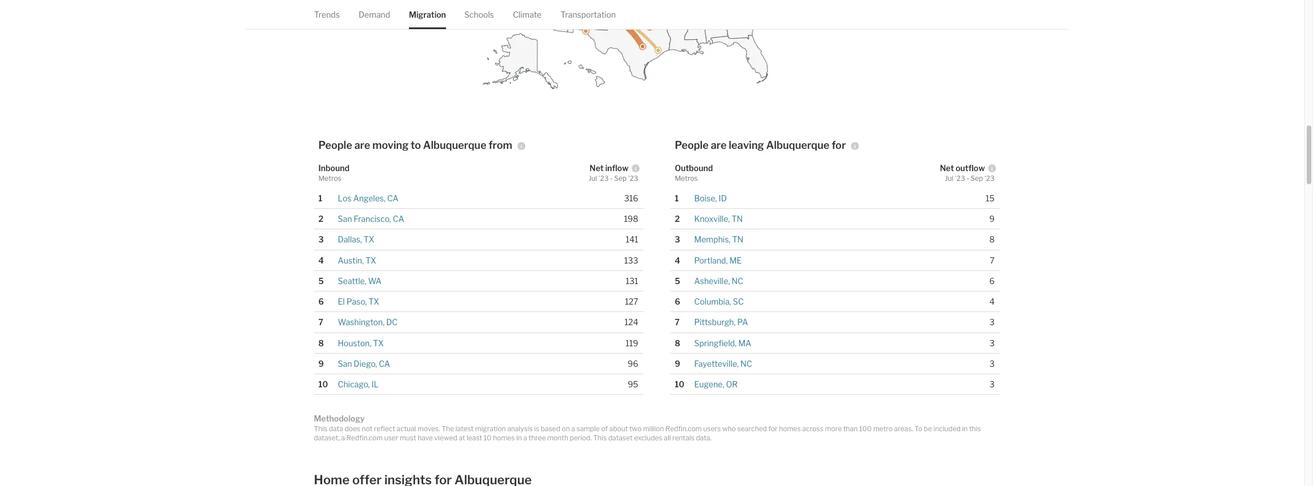 Task type: locate. For each thing, give the bounding box(es) containing it.
1 1 from the left
[[319, 194, 323, 203]]

0 horizontal spatial 5
[[319, 276, 324, 286]]

- down net inflow
[[611, 174, 613, 183]]

austin, tx
[[338, 256, 376, 265]]

1 sep from the left
[[615, 174, 627, 183]]

tn up "me" on the bottom of the page
[[733, 235, 744, 245]]

7 for people are leaving albuquerque for
[[675, 318, 680, 328]]

transportation
[[561, 10, 616, 19]]

all
[[664, 434, 671, 443]]

portland, me link
[[695, 256, 742, 265]]

areas.
[[895, 425, 914, 434]]

this down of
[[594, 434, 607, 443]]

0 vertical spatial nc
[[732, 276, 744, 286]]

0 horizontal spatial 10
[[319, 380, 328, 390]]

tx right austin,
[[366, 256, 376, 265]]

nc
[[732, 276, 744, 286], [741, 359, 753, 369]]

about
[[610, 425, 628, 434]]

0 vertical spatial for
[[832, 140, 846, 152]]

1 horizontal spatial for
[[832, 140, 846, 152]]

2 san from the top
[[338, 359, 352, 369]]

columbia, sc link
[[695, 297, 744, 307]]

2 horizontal spatial 6
[[990, 276, 995, 286]]

1 san from the top
[[338, 214, 352, 224]]

tn
[[732, 214, 743, 224], [733, 235, 744, 245]]

this
[[970, 425, 982, 434]]

asheville, nc link
[[695, 276, 744, 286]]

2 horizontal spatial a
[[572, 425, 576, 434]]

'23 down net outflow
[[956, 174, 966, 183]]

tx right dallas,
[[364, 235, 375, 245]]

1 for people are leaving albuquerque for
[[675, 194, 679, 203]]

ca right angeles,
[[387, 194, 399, 203]]

albuquerque right to on the left top
[[423, 140, 487, 152]]

eugene, or
[[695, 380, 738, 390]]

ca right diego,
[[379, 359, 390, 369]]

5 left seattle,
[[319, 276, 324, 286]]

2 albuquerque from the left
[[767, 140, 830, 152]]

albuquerque right leaving
[[767, 140, 830, 152]]

1 jul from the left
[[589, 174, 597, 183]]

1 vertical spatial ca
[[393, 214, 404, 224]]

2 jul from the left
[[946, 174, 954, 183]]

people for people are leaving albuquerque for
[[675, 140, 709, 152]]

homes left "across"
[[780, 425, 801, 434]]

to
[[915, 425, 923, 434]]

1 2 from the left
[[319, 214, 324, 224]]

0 horizontal spatial 2
[[319, 214, 324, 224]]

net
[[590, 163, 604, 173], [941, 163, 955, 173]]

10 left 'eugene,'
[[675, 380, 685, 390]]

1 horizontal spatial 6
[[675, 297, 681, 307]]

8 left springfield,
[[675, 339, 681, 348]]

san for san diego, ca
[[338, 359, 352, 369]]

are left leaving
[[711, 140, 727, 152]]

2 people from the left
[[675, 140, 709, 152]]

1 jul '23 - sep '23 from the left
[[589, 174, 639, 183]]

dallas, tx
[[338, 235, 375, 245]]

san diego, ca
[[338, 359, 390, 369]]

redfin.com up rentals
[[666, 425, 702, 434]]

1 vertical spatial nc
[[741, 359, 753, 369]]

san left diego,
[[338, 359, 352, 369]]

knoxville, tn link
[[695, 214, 743, 224]]

1 horizontal spatial are
[[711, 140, 727, 152]]

people up outbound
[[675, 140, 709, 152]]

2 2 from the left
[[675, 214, 680, 224]]

1 horizontal spatial 8
[[675, 339, 681, 348]]

-
[[611, 174, 613, 183], [967, 174, 970, 183]]

seattle,
[[338, 276, 367, 286]]

2 for people are leaving albuquerque for
[[675, 214, 680, 224]]

'23
[[599, 174, 609, 183], [629, 174, 639, 183], [956, 174, 966, 183], [985, 174, 995, 183]]

nc up sc
[[732, 276, 744, 286]]

2 sep from the left
[[971, 174, 984, 183]]

2 left knoxville,
[[675, 214, 680, 224]]

jul for people are leaving albuquerque for
[[946, 174, 954, 183]]

3 for fayetteville, nc
[[990, 359, 995, 369]]

9 left san diego, ca link
[[319, 359, 324, 369]]

nc down ma
[[741, 359, 753, 369]]

1 horizontal spatial jul
[[946, 174, 954, 183]]

metros down inbound
[[319, 174, 342, 183]]

jul for people are moving to albuquerque from
[[589, 174, 597, 183]]

1 horizontal spatial 2
[[675, 214, 680, 224]]

0 horizontal spatial for
[[769, 425, 778, 434]]

5 for people are moving to albuquerque from
[[319, 276, 324, 286]]

1 vertical spatial san
[[338, 359, 352, 369]]

2 1 from the left
[[675, 194, 679, 203]]

2 '23 from the left
[[629, 174, 639, 183]]

9 left fayetteville,
[[675, 359, 681, 369]]

1 horizontal spatial jul '23 - sep '23
[[946, 174, 995, 183]]

2 vertical spatial ca
[[379, 359, 390, 369]]

5 left asheville,
[[675, 276, 681, 286]]

1
[[319, 194, 323, 203], [675, 194, 679, 203]]

user
[[384, 434, 399, 443]]

1 horizontal spatial this
[[594, 434, 607, 443]]

1 horizontal spatial 1
[[675, 194, 679, 203]]

metros down outbound
[[675, 174, 698, 183]]

1 are from the left
[[355, 140, 370, 152]]

8 down 15
[[990, 235, 995, 245]]

2 left san francisco, ca
[[319, 214, 324, 224]]

2 metros from the left
[[675, 174, 698, 183]]

tx
[[364, 235, 375, 245], [366, 256, 376, 265], [369, 297, 379, 307], [373, 339, 384, 348]]

0 vertical spatial ca
[[387, 194, 399, 203]]

2 horizontal spatial 8
[[990, 235, 995, 245]]

tx for houston,
[[373, 339, 384, 348]]

climate
[[513, 10, 542, 19]]

1 metros from the left
[[319, 174, 342, 183]]

are
[[355, 140, 370, 152], [711, 140, 727, 152]]

pa
[[738, 318, 749, 328]]

198
[[624, 214, 639, 224]]

columbia,
[[695, 297, 732, 307]]

0 horizontal spatial sep
[[615, 174, 627, 183]]

migration link
[[409, 0, 446, 29]]

1 vertical spatial in
[[517, 434, 522, 443]]

pittsburgh, pa
[[695, 318, 749, 328]]

jul
[[589, 174, 597, 183], [946, 174, 954, 183]]

tx down washington, dc link
[[373, 339, 384, 348]]

0 vertical spatial tn
[[732, 214, 743, 224]]

eugene, or link
[[695, 380, 738, 390]]

jul '23 - sep '23 down inflow
[[589, 174, 639, 183]]

1 albuquerque from the left
[[423, 140, 487, 152]]

0 vertical spatial in
[[963, 425, 968, 434]]

0 horizontal spatial 4
[[319, 256, 324, 265]]

3 for springfield, ma
[[990, 339, 995, 348]]

'23 down net inflow
[[599, 174, 609, 183]]

2 are from the left
[[711, 140, 727, 152]]

san francisco, ca
[[338, 214, 404, 224]]

jul down net outflow
[[946, 174, 954, 183]]

this up dataset,
[[314, 425, 328, 434]]

eugene,
[[695, 380, 725, 390]]

net left inflow
[[590, 163, 604, 173]]

1 left boise,
[[675, 194, 679, 203]]

0 horizontal spatial -
[[611, 174, 613, 183]]

dallas, tx link
[[338, 235, 375, 245]]

0 horizontal spatial 7
[[319, 318, 324, 328]]

ma
[[739, 339, 752, 348]]

fayetteville,
[[695, 359, 739, 369]]

in left this
[[963, 425, 968, 434]]

2 jul '23 - sep '23 from the left
[[946, 174, 995, 183]]

0 vertical spatial san
[[338, 214, 352, 224]]

0 horizontal spatial in
[[517, 434, 522, 443]]

3
[[319, 235, 324, 245], [675, 235, 681, 245], [990, 318, 995, 328], [990, 339, 995, 348], [990, 359, 995, 369], [990, 380, 995, 390]]

jul '23 - sep '23
[[589, 174, 639, 183], [946, 174, 995, 183]]

net inflow
[[590, 163, 629, 173]]

2 net from the left
[[941, 163, 955, 173]]

in down analysis
[[517, 434, 522, 443]]

131
[[626, 276, 639, 286]]

10 left chicago,
[[319, 380, 328, 390]]

jul down net inflow
[[589, 174, 597, 183]]

0 horizontal spatial jul
[[589, 174, 597, 183]]

memphis, tn link
[[695, 235, 744, 245]]

1 net from the left
[[590, 163, 604, 173]]

9 down 15
[[990, 214, 995, 224]]

1 vertical spatial homes
[[493, 434, 515, 443]]

1 horizontal spatial albuquerque
[[767, 140, 830, 152]]

a down data in the left of the page
[[341, 434, 345, 443]]

0 horizontal spatial are
[[355, 140, 370, 152]]

ca
[[387, 194, 399, 203], [393, 214, 404, 224], [379, 359, 390, 369]]

10 inside methodology this data does not reflect actual moves. the latest migration analysis is based on a sample of about two million redfin.com users who searched for homes across more than 100 metro areas. to be included in this dataset, a redfin.com user must have viewed at least 10 homes in a three month period. this dataset excludes all rentals data.
[[484, 434, 492, 443]]

1 horizontal spatial -
[[967, 174, 970, 183]]

1 horizontal spatial 7
[[675, 318, 680, 328]]

tn right knoxville,
[[732, 214, 743, 224]]

0 horizontal spatial 6
[[319, 297, 324, 307]]

124
[[625, 318, 639, 328]]

1 horizontal spatial metros
[[675, 174, 698, 183]]

- for people are moving to albuquerque from
[[611, 174, 613, 183]]

2 horizontal spatial 10
[[675, 380, 685, 390]]

sep down inflow
[[615, 174, 627, 183]]

2 - from the left
[[967, 174, 970, 183]]

homes down migration
[[493, 434, 515, 443]]

1 horizontal spatial net
[[941, 163, 955, 173]]

2 horizontal spatial 4
[[990, 297, 995, 307]]

0 horizontal spatial jul '23 - sep '23
[[589, 174, 639, 183]]

nc for fayetteville, nc
[[741, 359, 753, 369]]

people up inbound
[[319, 140, 353, 152]]

127
[[625, 297, 639, 307]]

knoxville,
[[695, 214, 730, 224]]

2
[[319, 214, 324, 224], [675, 214, 680, 224]]

1 horizontal spatial 10
[[484, 434, 492, 443]]

francisco,
[[354, 214, 391, 224]]

8
[[990, 235, 995, 245], [319, 339, 324, 348], [675, 339, 681, 348]]

el paso, tx
[[338, 297, 379, 307]]

austin,
[[338, 256, 364, 265]]

9
[[990, 214, 995, 224], [319, 359, 324, 369], [675, 359, 681, 369]]

metros for people are leaving albuquerque for
[[675, 174, 698, 183]]

9 for people are moving to albuquerque from
[[319, 359, 324, 369]]

1 horizontal spatial sep
[[971, 174, 984, 183]]

are for moving
[[355, 140, 370, 152]]

1 people from the left
[[319, 140, 353, 152]]

sep for people are moving to albuquerque from
[[615, 174, 627, 183]]

- for people are leaving albuquerque for
[[967, 174, 970, 183]]

0 horizontal spatial 1
[[319, 194, 323, 203]]

a down analysis
[[524, 434, 528, 443]]

1 5 from the left
[[319, 276, 324, 286]]

tn for knoxville, tn
[[732, 214, 743, 224]]

0 horizontal spatial this
[[314, 425, 328, 434]]

el paso, tx link
[[338, 297, 379, 307]]

0 horizontal spatial people
[[319, 140, 353, 152]]

portland, me
[[695, 256, 742, 265]]

2 5 from the left
[[675, 276, 681, 286]]

methodology
[[314, 415, 365, 424]]

ca for los angeles, ca
[[387, 194, 399, 203]]

ca for san francisco, ca
[[393, 214, 404, 224]]

0 horizontal spatial 9
[[319, 359, 324, 369]]

redfin.com down not
[[347, 434, 383, 443]]

on
[[562, 425, 570, 434]]

1 horizontal spatial redfin.com
[[666, 425, 702, 434]]

jul '23 - sep '23 down outflow
[[946, 174, 995, 183]]

'23 up 15
[[985, 174, 995, 183]]

0 horizontal spatial albuquerque
[[423, 140, 487, 152]]

people for people are moving to albuquerque from
[[319, 140, 353, 152]]

1 left los
[[319, 194, 323, 203]]

outbound
[[675, 163, 713, 173]]

migration
[[409, 10, 446, 19]]

houston,
[[338, 339, 372, 348]]

1 vertical spatial redfin.com
[[347, 434, 383, 443]]

are left moving
[[355, 140, 370, 152]]

metro
[[874, 425, 893, 434]]

tx for austin,
[[366, 256, 376, 265]]

boise, id
[[695, 194, 727, 203]]

2 for people are moving to albuquerque from
[[319, 214, 324, 224]]

net left outflow
[[941, 163, 955, 173]]

1 vertical spatial tn
[[733, 235, 744, 245]]

0 horizontal spatial 8
[[319, 339, 324, 348]]

0 horizontal spatial net
[[590, 163, 604, 173]]

1 horizontal spatial people
[[675, 140, 709, 152]]

10 for people are leaving albuquerque for
[[675, 380, 685, 390]]

0 horizontal spatial a
[[341, 434, 345, 443]]

sep down outflow
[[971, 174, 984, 183]]

rentals
[[673, 434, 695, 443]]

1 vertical spatial for
[[769, 425, 778, 434]]

0 horizontal spatial metros
[[319, 174, 342, 183]]

methodology this data does not reflect actual moves. the latest migration analysis is based on a sample of about two million redfin.com users who searched for homes across more than 100 metro areas. to be included in this dataset, a redfin.com user must have viewed at least 10 homes in a three month period. this dataset excludes all rentals data.
[[314, 415, 982, 443]]

million
[[644, 425, 664, 434]]

7
[[991, 256, 995, 265], [319, 318, 324, 328], [675, 318, 680, 328]]

moving
[[373, 140, 409, 152]]

10 down migration
[[484, 434, 492, 443]]

1 horizontal spatial 4
[[675, 256, 681, 265]]

fayetteville, nc link
[[695, 359, 753, 369]]

1 - from the left
[[611, 174, 613, 183]]

8 left houston,
[[319, 339, 324, 348]]

ca right francisco,
[[393, 214, 404, 224]]

are for leaving
[[711, 140, 727, 152]]

seattle, wa
[[338, 276, 382, 286]]

0 vertical spatial this
[[314, 425, 328, 434]]

1 horizontal spatial homes
[[780, 425, 801, 434]]

a right on
[[572, 425, 576, 434]]

tx right the paso,
[[369, 297, 379, 307]]

119
[[626, 339, 639, 348]]

jul '23 - sep '23 for people are leaving albuquerque for
[[946, 174, 995, 183]]

across
[[803, 425, 824, 434]]

excludes
[[635, 434, 663, 443]]

1 horizontal spatial 9
[[675, 359, 681, 369]]

san down los
[[338, 214, 352, 224]]

- down outflow
[[967, 174, 970, 183]]

1 horizontal spatial 5
[[675, 276, 681, 286]]

'23 down inflow
[[629, 174, 639, 183]]

sep for people are leaving albuquerque for
[[971, 174, 984, 183]]

1 for people are moving to albuquerque from
[[319, 194, 323, 203]]

tx for dallas,
[[364, 235, 375, 245]]

ca for san diego, ca
[[379, 359, 390, 369]]



Task type: describe. For each thing, give the bounding box(es) containing it.
id
[[719, 194, 727, 203]]

1 vertical spatial this
[[594, 434, 607, 443]]

be
[[925, 425, 933, 434]]

inbound
[[319, 163, 350, 173]]

for inside methodology this data does not reflect actual moves. the latest migration analysis is based on a sample of about two million redfin.com users who searched for homes across more than 100 metro areas. to be included in this dataset, a redfin.com user must have viewed at least 10 homes in a three month period. this dataset excludes all rentals data.
[[769, 425, 778, 434]]

los
[[338, 194, 352, 203]]

133
[[625, 256, 639, 265]]

316
[[625, 194, 639, 203]]

to
[[411, 140, 421, 152]]

dataset
[[609, 434, 633, 443]]

2 horizontal spatial 9
[[990, 214, 995, 224]]

nc for asheville, nc
[[732, 276, 744, 286]]

at
[[459, 434, 465, 443]]

chicago, il link
[[338, 380, 379, 390]]

0 horizontal spatial redfin.com
[[347, 434, 383, 443]]

5 for people are leaving albuquerque for
[[675, 276, 681, 286]]

4 for people are moving to albuquerque from
[[319, 256, 324, 265]]

asheville, nc
[[695, 276, 744, 286]]

from
[[489, 140, 513, 152]]

migration
[[475, 425, 506, 434]]

climate link
[[513, 0, 542, 29]]

141
[[626, 235, 639, 245]]

7 for people are moving to albuquerque from
[[319, 318, 324, 328]]

metros for people are moving to albuquerque from
[[319, 174, 342, 183]]

8 for people are leaving albuquerque for
[[675, 339, 681, 348]]

net for people are leaving albuquerque for
[[941, 163, 955, 173]]

more
[[826, 425, 842, 434]]

springfield,
[[695, 339, 737, 348]]

moves.
[[418, 425, 440, 434]]

4 '23 from the left
[[985, 174, 995, 183]]

1 horizontal spatial a
[[524, 434, 528, 443]]

users
[[704, 425, 721, 434]]

1 '23 from the left
[[599, 174, 609, 183]]

dallas,
[[338, 235, 362, 245]]

jul '23 - sep '23 for people are moving to albuquerque from
[[589, 174, 639, 183]]

actual
[[397, 425, 416, 434]]

95
[[628, 380, 639, 390]]

6 for people are leaving albuquerque for
[[675, 297, 681, 307]]

0 vertical spatial redfin.com
[[666, 425, 702, 434]]

0 horizontal spatial homes
[[493, 434, 515, 443]]

springfield, ma link
[[695, 339, 752, 348]]

is
[[535, 425, 540, 434]]

houston, tx link
[[338, 339, 384, 348]]

chicago, il
[[338, 380, 379, 390]]

seattle, wa link
[[338, 276, 382, 286]]

transportation link
[[561, 0, 616, 29]]

leaving
[[729, 140, 765, 152]]

asheville,
[[695, 276, 730, 286]]

must
[[400, 434, 416, 443]]

washington, dc
[[338, 318, 398, 328]]

or
[[727, 380, 738, 390]]

100
[[860, 425, 872, 434]]

tn for memphis, tn
[[733, 235, 744, 245]]

latest
[[456, 425, 474, 434]]

two
[[630, 425, 642, 434]]

3 for pittsburgh, pa
[[990, 318, 995, 328]]

pittsburgh,
[[695, 318, 736, 328]]

the
[[442, 425, 454, 434]]

washington, dc link
[[338, 318, 398, 328]]

8 for people are moving to albuquerque from
[[319, 339, 324, 348]]

data.
[[696, 434, 712, 443]]

than
[[844, 425, 858, 434]]

viewed
[[435, 434, 458, 443]]

net for people are moving to albuquerque from
[[590, 163, 604, 173]]

el
[[338, 297, 345, 307]]

10 for people are moving to albuquerque from
[[319, 380, 328, 390]]

san for san francisco, ca
[[338, 214, 352, 224]]

4 for people are leaving albuquerque for
[[675, 256, 681, 265]]

los angeles, ca
[[338, 194, 399, 203]]

trends link
[[314, 0, 340, 29]]

memphis, tn
[[695, 235, 744, 245]]

searched
[[738, 425, 767, 434]]

period.
[[570, 434, 592, 443]]

reflect
[[374, 425, 395, 434]]

houston, tx
[[338, 339, 384, 348]]

dc
[[386, 318, 398, 328]]

3 for eugene, or
[[990, 380, 995, 390]]

boise,
[[695, 194, 717, 203]]

2 horizontal spatial 7
[[991, 256, 995, 265]]

not
[[362, 425, 373, 434]]

people are moving to albuquerque from
[[319, 140, 513, 152]]

portland,
[[695, 256, 728, 265]]

washington,
[[338, 318, 385, 328]]

outflow
[[956, 163, 986, 173]]

based
[[541, 425, 561, 434]]

9 for people are leaving albuquerque for
[[675, 359, 681, 369]]

sample
[[577, 425, 600, 434]]

1 horizontal spatial in
[[963, 425, 968, 434]]

6 for people are moving to albuquerque from
[[319, 297, 324, 307]]

me
[[730, 256, 742, 265]]

austin, tx link
[[338, 256, 376, 265]]

trends
[[314, 10, 340, 19]]

chicago,
[[338, 380, 370, 390]]

pittsburgh, pa link
[[695, 318, 749, 328]]

knoxville, tn
[[695, 214, 743, 224]]

three
[[529, 434, 546, 443]]

does
[[345, 425, 361, 434]]

of
[[602, 425, 608, 434]]

paso,
[[347, 297, 367, 307]]

who
[[723, 425, 736, 434]]

net outflow
[[941, 163, 986, 173]]

96
[[628, 359, 639, 369]]

boise, id link
[[695, 194, 727, 203]]

3 '23 from the left
[[956, 174, 966, 183]]

los angeles, ca link
[[338, 194, 399, 203]]

memphis,
[[695, 235, 731, 245]]

0 vertical spatial homes
[[780, 425, 801, 434]]

angeles,
[[354, 194, 386, 203]]

san diego, ca link
[[338, 359, 390, 369]]



Task type: vqa. For each thing, say whether or not it's contained in the screenshot.


